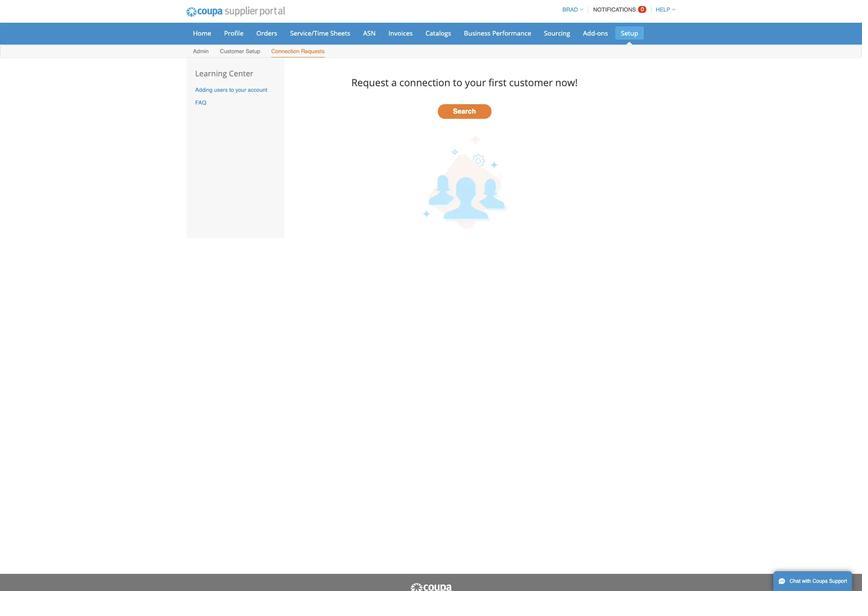 Task type: vqa. For each thing, say whether or not it's contained in the screenshot.
option
no



Task type: locate. For each thing, give the bounding box(es) containing it.
add-
[[584, 29, 598, 37]]

profile
[[224, 29, 244, 37]]

navigation containing notifications 0
[[559, 1, 676, 18]]

to up search button at the right top of the page
[[453, 75, 463, 89]]

1 horizontal spatial setup
[[621, 29, 639, 37]]

performance
[[493, 29, 532, 37]]

adding users to your account
[[195, 87, 268, 93]]

admin
[[193, 48, 209, 55]]

setup
[[621, 29, 639, 37], [246, 48, 260, 55]]

your left first
[[465, 75, 486, 89]]

center
[[229, 68, 254, 79]]

faq
[[195, 100, 206, 106]]

connection
[[272, 48, 300, 55]]

0 horizontal spatial to
[[229, 87, 234, 93]]

connection requests link
[[271, 46, 325, 58]]

adding users to your account link
[[195, 87, 268, 93]]

brad
[[563, 6, 579, 13]]

notifications
[[594, 6, 637, 13]]

setup down notifications 0
[[621, 29, 639, 37]]

to right users
[[229, 87, 234, 93]]

0 vertical spatial coupa supplier portal image
[[180, 1, 291, 23]]

customer
[[220, 48, 244, 55]]

setup right customer at top
[[246, 48, 260, 55]]

notifications 0
[[594, 6, 645, 13]]

search button
[[438, 104, 492, 119]]

your
[[465, 75, 486, 89], [236, 87, 247, 93]]

0 vertical spatial setup
[[621, 29, 639, 37]]

1 horizontal spatial coupa supplier portal image
[[410, 583, 453, 592]]

to
[[453, 75, 463, 89], [229, 87, 234, 93]]

1 horizontal spatial your
[[465, 75, 486, 89]]

chat with coupa support
[[790, 579, 848, 585]]

sourcing link
[[539, 27, 576, 39]]

service/time
[[290, 29, 329, 37]]

brad link
[[559, 6, 584, 13]]

0 horizontal spatial coupa supplier portal image
[[180, 1, 291, 23]]

learning
[[195, 68, 227, 79]]

customer
[[510, 75, 553, 89]]

your down center
[[236, 87, 247, 93]]

navigation
[[559, 1, 676, 18]]

business performance link
[[459, 27, 537, 39]]

users
[[214, 87, 228, 93]]

add-ons link
[[578, 27, 614, 39]]

orders
[[257, 29, 278, 37]]

0
[[641, 6, 645, 12]]

0 horizontal spatial your
[[236, 87, 247, 93]]

admin link
[[193, 46, 209, 58]]

service/time sheets link
[[285, 27, 356, 39]]

invoices link
[[383, 27, 419, 39]]

1 vertical spatial setup
[[246, 48, 260, 55]]

0 horizontal spatial setup
[[246, 48, 260, 55]]

coupa supplier portal image
[[180, 1, 291, 23], [410, 583, 453, 592]]

learning center
[[195, 68, 254, 79]]



Task type: describe. For each thing, give the bounding box(es) containing it.
customer setup
[[220, 48, 260, 55]]

business
[[464, 29, 491, 37]]

customer setup link
[[220, 46, 261, 58]]

1 vertical spatial coupa supplier portal image
[[410, 583, 453, 592]]

request
[[352, 75, 389, 89]]

home link
[[188, 27, 217, 39]]

1 horizontal spatial to
[[453, 75, 463, 89]]

setup inside the customer setup link
[[246, 48, 260, 55]]

add-ons
[[584, 29, 609, 37]]

asn link
[[358, 27, 382, 39]]

setup link
[[616, 27, 644, 39]]

support
[[830, 579, 848, 585]]

sheets
[[331, 29, 351, 37]]

service/time sheets
[[290, 29, 351, 37]]

faq link
[[195, 100, 206, 106]]

with
[[803, 579, 812, 585]]

requests
[[301, 48, 325, 55]]

chat with coupa support button
[[774, 572, 853, 592]]

setup inside setup link
[[621, 29, 639, 37]]

account
[[248, 87, 268, 93]]

profile link
[[219, 27, 249, 39]]

orders link
[[251, 27, 283, 39]]

connection
[[400, 75, 451, 89]]

catalogs link
[[420, 27, 457, 39]]

sourcing
[[545, 29, 571, 37]]

invoices
[[389, 29, 413, 37]]

asn
[[363, 29, 376, 37]]

business performance
[[464, 29, 532, 37]]

help
[[656, 6, 671, 13]]

request a connection to your first customer now!
[[352, 75, 578, 89]]

chat
[[790, 579, 801, 585]]

a
[[392, 75, 397, 89]]

connection requests
[[272, 48, 325, 55]]

coupa
[[813, 579, 829, 585]]

now!
[[556, 75, 578, 89]]

ons
[[598, 29, 609, 37]]

home
[[193, 29, 211, 37]]

catalogs
[[426, 29, 452, 37]]

search
[[453, 108, 476, 116]]

help link
[[653, 6, 676, 13]]

adding
[[195, 87, 213, 93]]

first
[[489, 75, 507, 89]]



